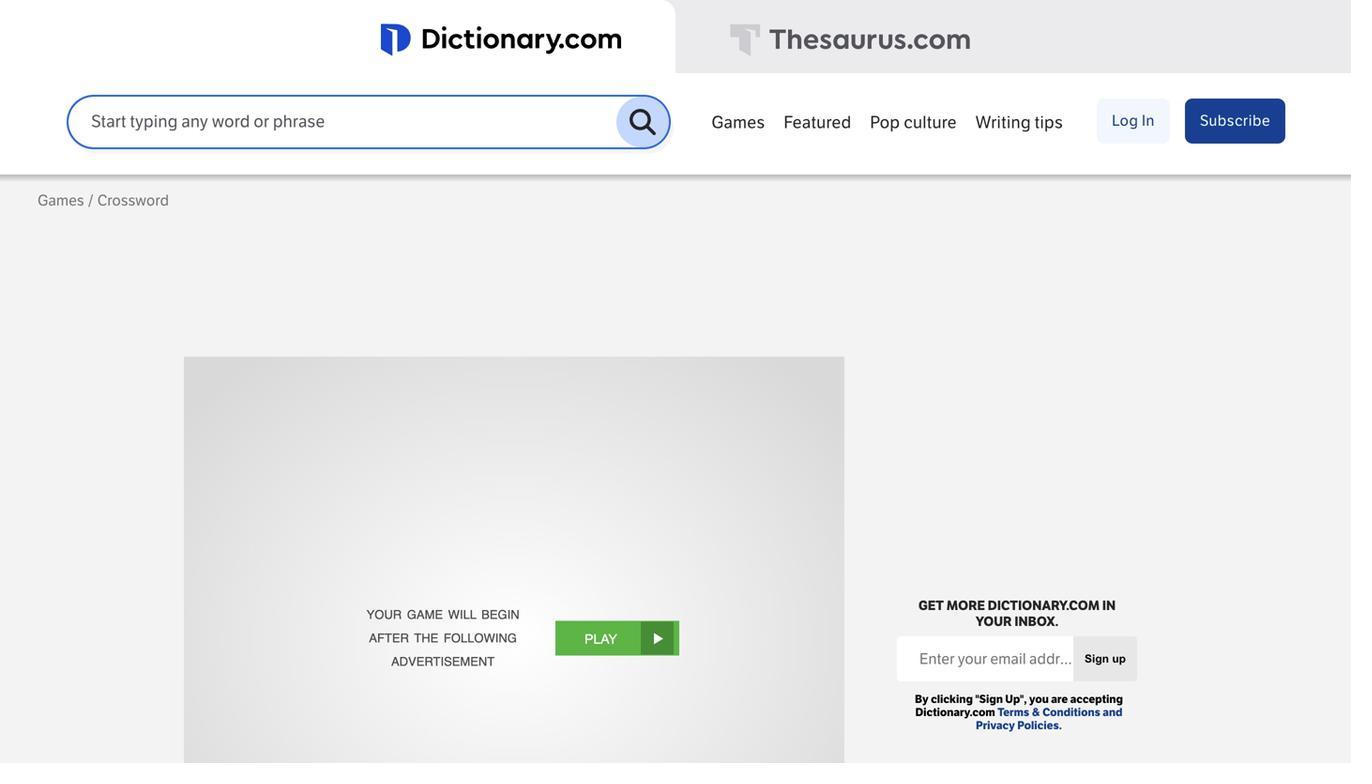 Task type: locate. For each thing, give the bounding box(es) containing it.
your
[[976, 614, 1012, 630]]

policies.
[[1018, 719, 1062, 732]]

Enter your email address text field
[[897, 642, 1074, 676]]

games link left featured
[[702, 103, 775, 139]]

accepting
[[1070, 693, 1123, 706]]

log in
[[1112, 111, 1155, 130]]

tips
[[1035, 113, 1063, 133]]

pages menu element
[[702, 96, 1286, 175]]

games link left crossword
[[38, 191, 84, 210]]

inbox.
[[1015, 614, 1059, 630]]

dictionary.com left terms
[[916, 706, 995, 719]]

games left featured
[[712, 113, 765, 133]]

are
[[1051, 693, 1068, 706]]

by clicking "sign up", you are accepting dictionary.com
[[915, 693, 1123, 719]]

0 horizontal spatial games
[[38, 191, 84, 210]]

in
[[1142, 111, 1155, 130]]

dictionary.com inside get more dictionary.com in your inbox.
[[988, 598, 1100, 614]]

1 vertical spatial games
[[38, 191, 84, 210]]

conditions
[[1043, 706, 1101, 719]]

sign
[[1085, 652, 1109, 665]]

pop culture
[[870, 113, 957, 133]]

get
[[919, 598, 944, 614]]

games left crossword
[[38, 191, 84, 210]]

0 vertical spatial games
[[712, 113, 765, 133]]

games link
[[702, 103, 775, 139], [38, 191, 84, 210]]

up",
[[1006, 693, 1027, 706]]

games inside pages menu element
[[712, 113, 765, 133]]

games for crossword
[[38, 191, 84, 210]]

dictionary.com
[[988, 598, 1100, 614], [916, 706, 995, 719]]

culture
[[904, 113, 957, 133]]

0 horizontal spatial games link
[[38, 191, 84, 210]]

1 horizontal spatial games
[[712, 113, 765, 133]]

sign up button
[[1074, 636, 1137, 681]]

games
[[712, 113, 765, 133], [38, 191, 84, 210]]

games link for crossword
[[38, 191, 84, 210]]

in
[[1103, 598, 1116, 614]]

0 vertical spatial games link
[[702, 103, 775, 139]]

1 vertical spatial dictionary.com
[[916, 706, 995, 719]]

dictionary.com inside by clicking "sign up", you are accepting dictionary.com
[[916, 706, 995, 719]]

1 vertical spatial games link
[[38, 191, 84, 210]]

clicking
[[931, 693, 973, 706]]

dictionary.com left the in
[[988, 598, 1100, 614]]

more
[[947, 598, 985, 614]]

1 horizontal spatial games link
[[702, 103, 775, 139]]

crossword link
[[97, 191, 169, 210]]

0 vertical spatial dictionary.com
[[988, 598, 1100, 614]]

writing tips
[[976, 113, 1063, 133]]

games link for featured
[[702, 103, 775, 139]]



Task type: describe. For each thing, give the bounding box(es) containing it.
Start typing any word or phrase text field
[[69, 111, 617, 133]]

terms & conditions and privacy policies.
[[976, 706, 1123, 732]]

featured link
[[775, 103, 861, 139]]

up
[[1112, 652, 1126, 665]]

by
[[915, 693, 929, 706]]

writing tips link
[[966, 103, 1073, 139]]

terms
[[998, 706, 1030, 719]]

get more dictionary.com in your inbox.
[[919, 598, 1116, 630]]

"sign
[[975, 693, 1003, 706]]

switch site tab list
[[0, 0, 1351, 76]]

privacy
[[976, 719, 1015, 732]]

you
[[1029, 693, 1049, 706]]

and
[[1103, 706, 1123, 719]]

featured
[[784, 113, 852, 133]]

terms & conditions and privacy policies. link
[[976, 706, 1123, 732]]

games for featured
[[712, 113, 765, 133]]

log in button
[[1097, 99, 1170, 144]]

subscribe
[[1200, 111, 1271, 130]]

writing
[[976, 113, 1031, 133]]

&
[[1032, 706, 1041, 719]]

crossword
[[97, 191, 169, 210]]

sign up
[[1085, 652, 1126, 665]]

subscribe button
[[1185, 99, 1286, 144]]

log
[[1112, 111, 1139, 130]]

pop culture link
[[861, 103, 966, 139]]

pop
[[870, 113, 900, 133]]



Task type: vqa. For each thing, say whether or not it's contained in the screenshot.
PASSWORD PASSWORD FIELD at the bottom of page
no



